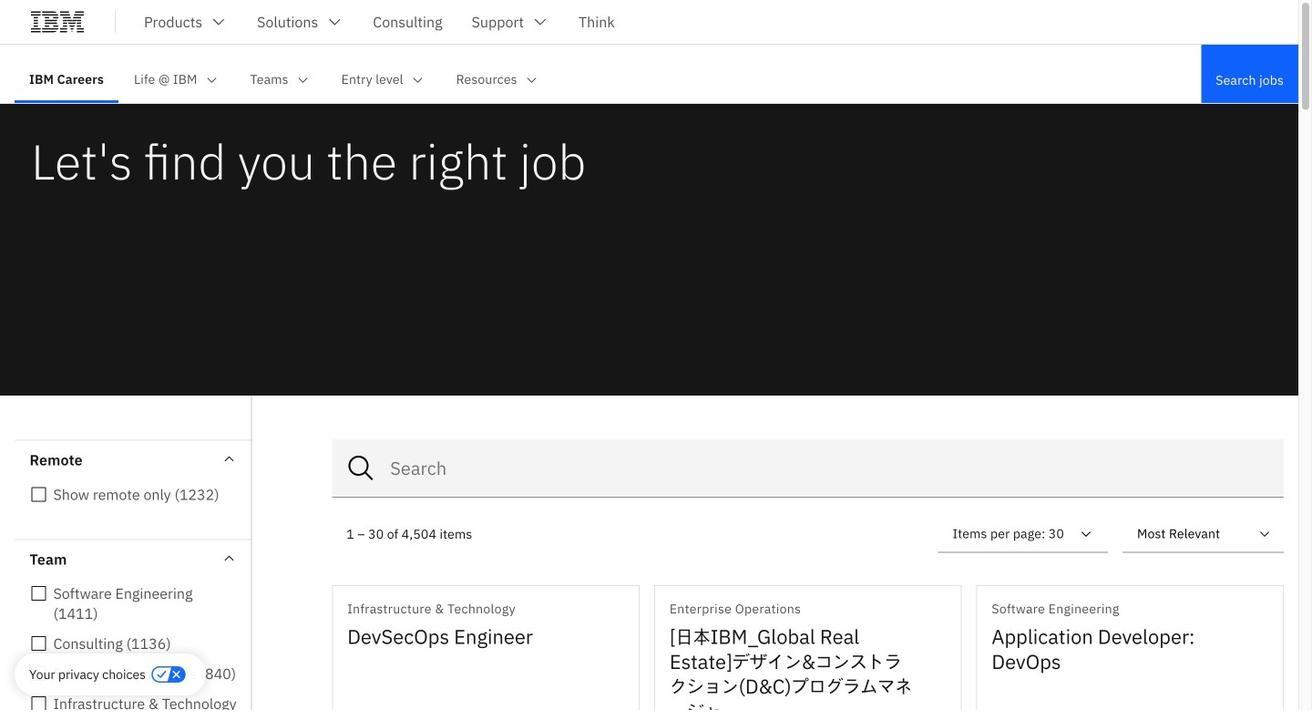 Task type: vqa. For each thing, say whether or not it's contained in the screenshot.
Your privacy choices element
yes



Task type: describe. For each thing, give the bounding box(es) containing it.
your privacy choices element
[[29, 664, 146, 684]]



